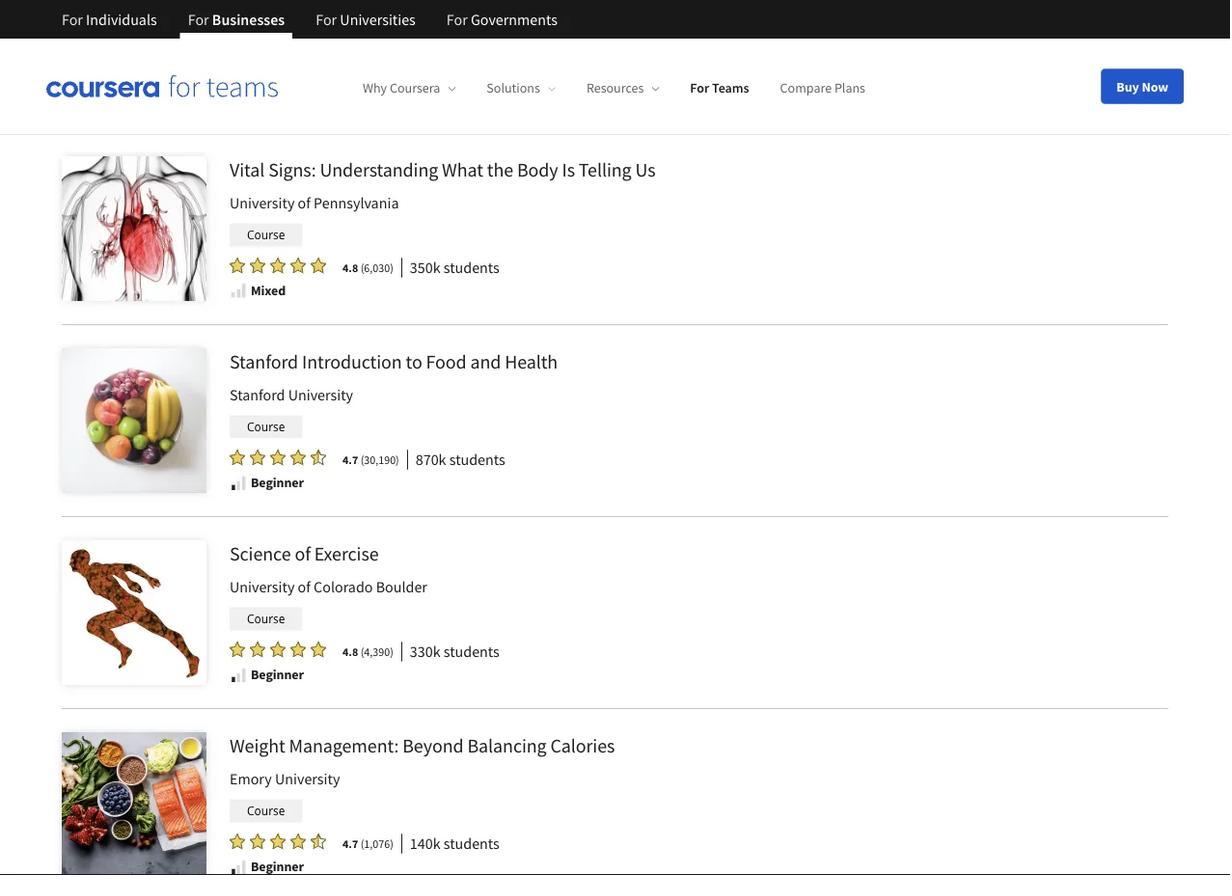 Task type: vqa. For each thing, say whether or not it's contained in the screenshot.


Task type: locate. For each thing, give the bounding box(es) containing it.
of for colorado
[[298, 578, 311, 597]]

3 course from the top
[[247, 611, 285, 627]]

colorado
[[314, 578, 373, 597]]

students right 140k
[[444, 835, 500, 854]]

of down the signs:
[[298, 194, 311, 213]]

4.8 (6,030)
[[343, 261, 394, 276]]

for governments
[[447, 10, 558, 29]]

science of exercise
[[230, 542, 379, 567]]

half filled star image left 4.7 (30,190)
[[311, 449, 326, 467]]

students for what
[[444, 259, 500, 278]]

university
[[230, 194, 295, 213], [288, 386, 353, 405], [230, 578, 295, 597], [275, 770, 340, 789]]

beginner level image
[[230, 667, 247, 684], [230, 859, 247, 875]]

1 4.8 from the top
[[343, 261, 358, 276]]

students right 350k
[[444, 259, 500, 278]]

0 vertical spatial of
[[298, 194, 311, 213]]

compare plans
[[780, 79, 866, 97]]

4.8 left (6,030)
[[343, 261, 358, 276]]

stanford up stanford university
[[230, 350, 298, 375]]

for left businesses
[[188, 10, 209, 29]]

our
[[124, 104, 148, 123]]

management:
[[289, 734, 399, 759]]

for left universities
[[316, 10, 337, 29]]

2 vertical spatial of
[[298, 578, 311, 597]]

for individuals
[[62, 10, 157, 29]]

1 vertical spatial half filled star image
[[311, 833, 326, 851]]

signs:
[[268, 158, 316, 182]]

4.8 for understanding
[[343, 261, 358, 276]]

course down emory
[[247, 803, 285, 819]]

students
[[444, 259, 500, 278], [449, 451, 505, 470], [444, 643, 500, 662], [444, 835, 500, 854]]

350k students
[[410, 259, 500, 278]]

universities
[[340, 10, 416, 29]]

top
[[151, 104, 174, 123]]

0 vertical spatial beginner level image
[[230, 667, 247, 684]]

now
[[1142, 78, 1169, 95]]

4.8
[[343, 261, 358, 276], [343, 645, 358, 660]]

course down stanford university
[[247, 419, 285, 435]]

students for balancing
[[444, 835, 500, 854]]

1 4.7 from the top
[[343, 453, 358, 468]]

course down science
[[247, 611, 285, 627]]

beginner up weight
[[251, 666, 304, 683]]

stanford up beginner level icon
[[230, 386, 285, 405]]

individuals
[[86, 10, 157, 29]]

1 vertical spatial beginner
[[251, 666, 304, 683]]

of down 'science of exercise'
[[298, 578, 311, 597]]

1 half filled star image from the top
[[311, 449, 326, 467]]

4.7 left (30,190)
[[343, 453, 358, 468]]

(4,390)
[[361, 645, 394, 660]]

course
[[247, 227, 285, 243], [247, 419, 285, 435], [247, 611, 285, 627], [247, 803, 285, 819]]

0 vertical spatial beginner
[[251, 474, 304, 491]]

calories
[[551, 734, 615, 759]]

to
[[406, 350, 422, 375]]

0 vertical spatial half filled star image
[[311, 449, 326, 467]]

of up university of colorado boulder
[[295, 542, 311, 567]]

1 vertical spatial beginner level image
[[230, 859, 247, 875]]

stanford for stanford university
[[230, 386, 285, 405]]

0 vertical spatial 4.7
[[343, 453, 358, 468]]

2 4.7 from the top
[[343, 837, 358, 852]]

"health"
[[211, 104, 273, 123]]

businesses
[[212, 10, 285, 29]]

(30,190)
[[361, 453, 399, 468]]

870k students
[[416, 451, 505, 470]]

for left governments
[[447, 10, 468, 29]]

2 course from the top
[[247, 419, 285, 435]]

beginner right beginner level icon
[[251, 474, 304, 491]]

2 beginner level image from the top
[[230, 859, 247, 875]]

university down introduction
[[288, 386, 353, 405]]

(1,076)
[[361, 837, 394, 852]]

filled star image
[[270, 257, 286, 275], [290, 257, 306, 275], [250, 449, 265, 467], [230, 641, 245, 659], [250, 833, 265, 851], [270, 833, 286, 851]]

filled star image
[[230, 257, 245, 275], [250, 257, 265, 275], [311, 257, 326, 275], [230, 449, 245, 467], [270, 449, 286, 467], [290, 449, 306, 467], [250, 641, 265, 659], [270, 641, 286, 659], [290, 641, 306, 659], [311, 641, 326, 659], [230, 833, 245, 851], [290, 833, 306, 851]]

coursera for teams image
[[46, 75, 278, 97]]

food
[[426, 350, 467, 375]]

4.7 for introduction
[[343, 453, 358, 468]]

students right 330k
[[444, 643, 500, 662]]

students right 870k
[[449, 451, 505, 470]]

stanford university
[[230, 386, 353, 405]]

for teams link
[[690, 79, 750, 97]]

2 4.8 from the top
[[343, 645, 358, 660]]

2 beginner from the top
[[251, 666, 304, 683]]

beginner level image up weight
[[230, 667, 247, 684]]

1 vertical spatial 4.7
[[343, 837, 358, 852]]

870k
[[416, 451, 446, 470]]

330k
[[410, 643, 441, 662]]

2 stanford from the top
[[230, 386, 285, 405]]

4.8 left (4,390)
[[343, 645, 358, 660]]

for left individuals at the top left of the page
[[62, 10, 83, 29]]

stanford for stanford introduction to food and health
[[230, 350, 298, 375]]

and
[[470, 350, 501, 375]]

stanford introduction to food and health
[[230, 350, 558, 375]]

resources
[[587, 79, 644, 97]]

1 beginner level image from the top
[[230, 667, 247, 684]]

boulder
[[376, 578, 427, 597]]

why coursera link
[[363, 79, 456, 97]]

2 half filled star image from the top
[[311, 833, 326, 851]]

introduction
[[302, 350, 402, 375]]

course for science
[[247, 611, 285, 627]]

1 stanford from the top
[[230, 350, 298, 375]]

emory university
[[230, 770, 340, 789]]

university down management:
[[275, 770, 340, 789]]

beginner for science
[[251, 666, 304, 683]]

the
[[487, 158, 513, 182]]

beginner level image down emory
[[230, 859, 247, 875]]

None button
[[304, 48, 379, 79], [383, 48, 511, 79], [515, 48, 612, 79], [616, 48, 776, 79], [780, 48, 842, 79], [846, 48, 986, 79], [304, 48, 379, 79], [383, 48, 511, 79], [515, 48, 612, 79], [616, 48, 776, 79], [780, 48, 842, 79], [846, 48, 986, 79]]

balancing
[[468, 734, 547, 759]]

0 vertical spatial stanford
[[230, 350, 298, 375]]

4
[[177, 104, 185, 123]]

1 vertical spatial 4.8
[[343, 645, 358, 660]]

4 course from the top
[[247, 803, 285, 819]]

4.7
[[343, 453, 358, 468], [343, 837, 358, 852]]

beginner
[[251, 474, 304, 491], [251, 666, 304, 683]]

for for businesses
[[188, 10, 209, 29]]

course up mixed
[[247, 227, 285, 243]]

for
[[62, 10, 83, 29], [188, 10, 209, 29], [316, 10, 337, 29], [447, 10, 468, 29], [690, 79, 710, 97]]

university of pennsylvania
[[230, 194, 399, 213]]

1 course from the top
[[247, 227, 285, 243]]

4.7 left the (1,076)
[[343, 837, 358, 852]]

weight management: beyond balancing calories by emory university image
[[62, 733, 207, 875]]

for
[[188, 104, 208, 123]]

buy
[[1117, 78, 1140, 95]]

stanford
[[230, 350, 298, 375], [230, 386, 285, 405]]

1 beginner from the top
[[251, 474, 304, 491]]

1 vertical spatial stanford
[[230, 386, 285, 405]]

1 vertical spatial of
[[295, 542, 311, 567]]

half filled star image
[[311, 449, 326, 467], [311, 833, 326, 851]]

university of colorado boulder
[[230, 578, 427, 597]]

of
[[298, 194, 311, 213], [295, 542, 311, 567], [298, 578, 311, 597]]

for for governments
[[447, 10, 468, 29]]

for universities
[[316, 10, 416, 29]]

compare
[[780, 79, 832, 97]]

why
[[363, 79, 387, 97]]

half filled star image left 4.7 (1,076)
[[311, 833, 326, 851]]

for for universities
[[316, 10, 337, 29]]

0 vertical spatial 4.8
[[343, 261, 358, 276]]



Task type: describe. For each thing, give the bounding box(es) containing it.
of for pennsylvania
[[298, 194, 311, 213]]

course for weight
[[247, 803, 285, 819]]

pennsylvania
[[314, 194, 399, 213]]

science of exercise by university of colorado boulder image
[[62, 541, 207, 686]]

mixed level image
[[230, 283, 247, 300]]

mixed
[[251, 282, 286, 299]]

resources link
[[587, 79, 660, 97]]

plans
[[835, 79, 866, 97]]

understanding
[[320, 158, 438, 182]]

(6,030)
[[361, 261, 394, 276]]

4.8 for exercise
[[343, 645, 358, 660]]

coursera
[[390, 79, 440, 97]]

330k students
[[410, 643, 500, 662]]

why coursera
[[363, 79, 440, 97]]

teams
[[712, 79, 750, 97]]

weight management: beyond balancing calories
[[230, 734, 615, 759]]

140k students
[[410, 835, 500, 854]]

350k
[[410, 259, 441, 278]]

4.7 for management:
[[343, 837, 358, 852]]

us
[[636, 158, 656, 182]]

vital
[[230, 158, 265, 182]]

course for stanford
[[247, 419, 285, 435]]

banner navigation
[[46, 0, 573, 39]]

buy now button
[[1102, 69, 1184, 104]]

buy now
[[1117, 78, 1169, 95]]

stanford introduction to food and health by stanford university image
[[62, 349, 207, 494]]

for left teams
[[690, 79, 710, 97]]

science
[[230, 542, 291, 567]]

university down science
[[230, 578, 295, 597]]

Search query text field
[[326, 0, 955, 25]]

half filled star image for introduction
[[311, 449, 326, 467]]

showing our top 4 for "health"
[[62, 104, 273, 123]]

beyond
[[403, 734, 464, 759]]

beginner level image
[[230, 475, 247, 492]]

what
[[442, 158, 483, 182]]

exercise
[[314, 542, 379, 567]]

for businesses
[[188, 10, 285, 29]]

beginner level image for science
[[230, 667, 247, 684]]

vital signs: understanding what the body is telling us
[[230, 158, 656, 182]]

weight
[[230, 734, 285, 759]]

4.7 (30,190)
[[343, 453, 399, 468]]

showing
[[62, 104, 121, 123]]

beginner for stanford
[[251, 474, 304, 491]]

university down vital
[[230, 194, 295, 213]]

compare plans link
[[780, 79, 866, 97]]

governments
[[471, 10, 558, 29]]

body
[[517, 158, 558, 182]]

140k
[[410, 835, 441, 854]]

solutions link
[[487, 79, 556, 97]]

for teams
[[690, 79, 750, 97]]

emory
[[230, 770, 272, 789]]

for for individuals
[[62, 10, 83, 29]]

solutions
[[487, 79, 540, 97]]

is
[[562, 158, 575, 182]]

beginner level image for weight
[[230, 859, 247, 875]]

telling
[[579, 158, 632, 182]]

half filled star image for management:
[[311, 833, 326, 851]]

of for exercise
[[295, 542, 311, 567]]

students for food
[[449, 451, 505, 470]]

4.8 (4,390)
[[343, 645, 394, 660]]

health
[[505, 350, 558, 375]]

vital signs: understanding what the body is telling us by university of pennsylvania image
[[62, 157, 207, 302]]

popular option group
[[304, 48, 986, 79]]

course for vital
[[247, 227, 285, 243]]

4.7 (1,076)
[[343, 837, 394, 852]]



